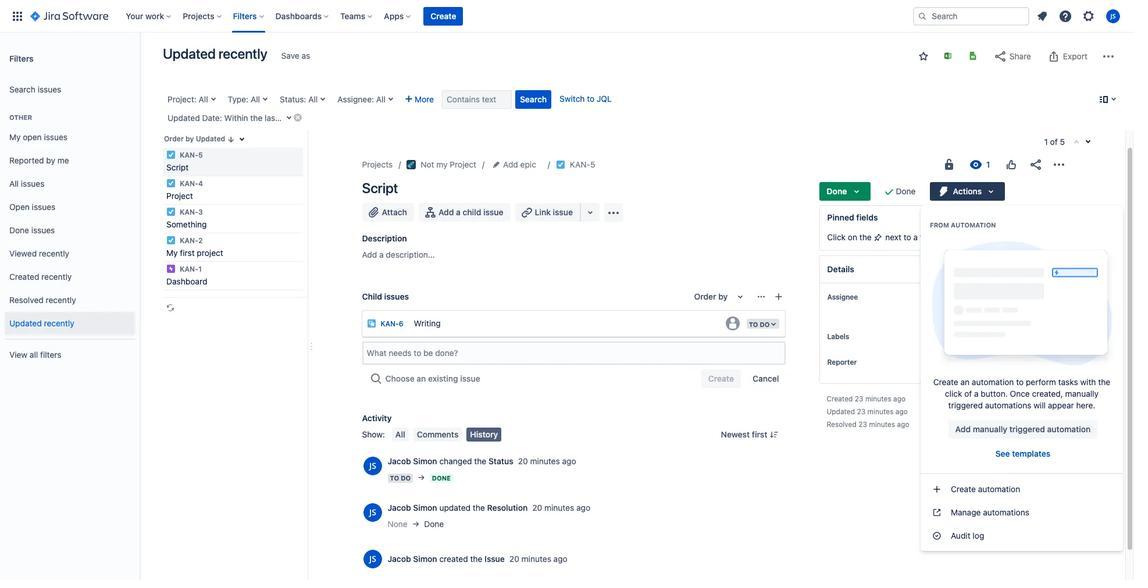 Task type: vqa. For each thing, say whether or not it's contained in the screenshot.


Task type: locate. For each thing, give the bounding box(es) containing it.
the inside create an automation to perform tasks with the click of a button. once created, manually triggered automations will appear here.
[[1099, 377, 1111, 387]]

an inside button
[[417, 374, 426, 384]]

search issues link
[[5, 78, 135, 101]]

add inside the 'add epic' popup button
[[504, 159, 519, 169]]

issues for child issues
[[384, 292, 409, 301]]

0 horizontal spatial created
[[9, 272, 39, 281]]

issue right child at the left
[[484, 207, 504, 217]]

description...
[[386, 250, 435, 260]]

all up open
[[9, 178, 19, 188]]

2 task image from the top
[[166, 236, 176, 245]]

my left open
[[9, 132, 21, 142]]

order inside 'link'
[[164, 134, 184, 143]]

projects for the projects dropdown button
[[183, 11, 215, 21]]

kan-6
[[381, 320, 404, 328]]

projects link
[[362, 158, 393, 172]]

updated inside 'link'
[[196, 134, 225, 143]]

all for type: all
[[251, 94, 260, 104]]

menu
[[921, 205, 1124, 551]]

2 horizontal spatial 5
[[1061, 137, 1066, 147]]

my first project
[[166, 248, 223, 258]]

pinned
[[828, 212, 855, 222]]

by for me
[[46, 155, 55, 165]]

script
[[166, 162, 189, 172], [362, 180, 398, 196]]

log
[[973, 531, 985, 541]]

save
[[281, 51, 300, 61]]

all inside the other group
[[9, 178, 19, 188]]

my open issues
[[9, 132, 68, 142]]

dashboard
[[166, 276, 207, 286]]

settings image
[[1083, 9, 1097, 23]]

4
[[198, 179, 203, 188]]

all inside button
[[396, 430, 406, 439]]

dashboards
[[276, 11, 322, 21]]

add down description
[[362, 250, 377, 260]]

jacob simon created the issue 20 minutes ago
[[388, 554, 568, 564]]

writing
[[414, 318, 441, 328]]

jacob up the to do
[[388, 456, 411, 466]]

updated recently inside the other group
[[9, 318, 74, 328]]

view all filters link
[[5, 343, 135, 367]]

sidebar navigation image
[[127, 47, 152, 70]]

group containing create automation
[[921, 473, 1124, 551]]

task image left 'kan-3'
[[166, 207, 176, 217]]

automation
[[973, 377, 1015, 387], [1048, 424, 1091, 434], [979, 484, 1021, 494]]

projects button
[[179, 7, 226, 25]]

0 horizontal spatial my
[[9, 132, 21, 142]]

updated down reporter
[[827, 407, 856, 416]]

search up other
[[9, 84, 35, 94]]

to right assign
[[949, 310, 956, 320]]

to for me
[[949, 310, 956, 320]]

perform
[[1027, 377, 1057, 387]]

0 vertical spatial script
[[166, 162, 189, 172]]

automation inside add manually triggered automation link
[[1048, 424, 1091, 434]]

resolved recently link
[[5, 289, 135, 312]]

task image
[[166, 207, 176, 217], [166, 236, 176, 245]]

minutes for created 23 minutes ago updated 23 minutes ago resolved 23 minutes ago
[[868, 407, 894, 416]]

updated
[[440, 503, 471, 513]]

1 task image from the top
[[166, 207, 176, 217]]

created down reporter
[[827, 395, 853, 403]]

kan-1
[[178, 265, 202, 274]]

the for jacob simon changed the status 20 minutes ago
[[475, 456, 487, 466]]

1 vertical spatial filters
[[9, 53, 34, 63]]

task image left kan-5 link
[[556, 160, 566, 169]]

me for assign to me
[[958, 310, 970, 320]]

issues for open issues
[[32, 202, 55, 212]]

done
[[827, 186, 848, 196], [897, 186, 916, 196], [9, 225, 29, 235], [432, 474, 451, 482], [424, 519, 444, 529]]

add inside add a child issue "button"
[[439, 207, 454, 217]]

your work button
[[122, 7, 176, 25]]

0 vertical spatial first
[[180, 248, 195, 258]]

0 vertical spatial my
[[9, 132, 21, 142]]

menu bar
[[390, 428, 504, 442]]

1 vertical spatial create
[[934, 377, 959, 387]]

2 vertical spatial 20
[[510, 554, 520, 564]]

order for order by updated
[[164, 134, 184, 143]]

first down 'kan-2'
[[180, 248, 195, 258]]

issues inside search issues link
[[38, 84, 61, 94]]

create right apps popup button
[[431, 11, 457, 21]]

filters right the projects dropdown button
[[233, 11, 257, 21]]

0 horizontal spatial projects
[[183, 11, 215, 21]]

projects left the not my project icon
[[362, 159, 393, 169]]

me down unassigned
[[958, 310, 970, 320]]

1 vertical spatial task image
[[556, 160, 566, 169]]

the for jacob simon created the issue 20 minutes ago
[[471, 554, 483, 564]]

0 horizontal spatial first
[[180, 248, 195, 258]]

add app image
[[607, 206, 621, 220]]

1 horizontal spatial issue
[[484, 207, 504, 217]]

2 vertical spatial jacob
[[388, 554, 411, 564]]

add manually triggered automation link
[[949, 420, 1098, 439]]

a inside "button"
[[456, 207, 461, 217]]

0 horizontal spatial issue
[[461, 374, 481, 384]]

task image for something
[[166, 207, 176, 217]]

2 vertical spatial create
[[952, 484, 977, 494]]

kan-5 link
[[570, 158, 596, 172]]

issues inside done issues link
[[31, 225, 55, 235]]

2 vertical spatial automation
[[979, 484, 1021, 494]]

switch to jql link
[[560, 94, 612, 104]]

recently down viewed recently link
[[41, 272, 72, 281]]

issue for choose an existing issue
[[461, 374, 481, 384]]

done issues
[[9, 225, 55, 235]]

add down click
[[956, 424, 971, 434]]

recently up the created recently
[[39, 248, 69, 258]]

1 horizontal spatial script
[[362, 180, 398, 196]]

something
[[166, 219, 207, 229]]

0 vertical spatial me
[[58, 155, 69, 165]]

me down my open issues link
[[58, 155, 69, 165]]

recently down the resolved recently link
[[44, 318, 74, 328]]

by inside the other group
[[46, 155, 55, 165]]

my up epic image
[[166, 248, 178, 258]]

1 vertical spatial jacob
[[388, 503, 411, 513]]

1 horizontal spatial small image
[[920, 52, 929, 61]]

epic
[[521, 159, 537, 169]]

jacob for jacob simon changed the status 20 minutes ago
[[388, 456, 411, 466]]

20 right status
[[518, 456, 528, 466]]

next issue 'kan-4' ( type 'j' ) image
[[1084, 137, 1094, 147]]

projects right work
[[183, 11, 215, 21]]

link
[[535, 207, 551, 217]]

kan- up my first project
[[180, 236, 198, 245]]

choose an existing issue button
[[362, 370, 488, 388]]

task image for project
[[166, 179, 176, 188]]

1 horizontal spatial kan-5
[[570, 159, 596, 169]]

the left last
[[251, 113, 263, 123]]

1 vertical spatial of
[[965, 389, 973, 399]]

your profile and settings image
[[1107, 9, 1121, 23]]

task image left kan-4
[[166, 179, 176, 188]]

automations
[[986, 400, 1032, 410], [984, 508, 1030, 517]]

0 vertical spatial project
[[450, 159, 477, 169]]

minutes
[[866, 395, 892, 403], [868, 407, 894, 416], [870, 420, 896, 429], [531, 456, 560, 466], [545, 503, 575, 513], [522, 554, 552, 564]]

done down the updated
[[424, 519, 444, 529]]

0 vertical spatial small image
[[920, 52, 929, 61]]

1 right last
[[280, 113, 284, 123]]

simon down comments button
[[413, 456, 437, 466]]

0 vertical spatial automations
[[986, 400, 1032, 410]]

updated
[[163, 45, 216, 62], [168, 113, 200, 123], [196, 134, 225, 143], [9, 318, 42, 328], [827, 407, 856, 416]]

an up click
[[961, 377, 970, 387]]

2 vertical spatial 1
[[198, 265, 202, 274]]

1 vertical spatial by
[[46, 155, 55, 165]]

0 horizontal spatial order
[[164, 134, 184, 143]]

order by button
[[688, 288, 755, 306]]

not my project image
[[407, 160, 416, 169]]

0 vertical spatial task image
[[166, 207, 176, 217]]

first
[[180, 248, 195, 258], [752, 430, 768, 439]]

automations down create automation link
[[984, 508, 1030, 517]]

Child issues field
[[363, 343, 785, 364]]

me inside assign to me button
[[958, 310, 970, 320]]

to right the next
[[904, 232, 912, 242]]

of left not available - this is the first issue icon
[[1051, 137, 1059, 147]]

add for add a description...
[[362, 250, 377, 260]]

project
[[197, 248, 223, 258]]

minutes for jacob simon changed the status 20 minutes ago
[[531, 456, 560, 466]]

description
[[362, 233, 407, 243]]

all right type:
[[251, 94, 260, 104]]

create up manage
[[952, 484, 977, 494]]

issues inside 'all issues' link
[[21, 178, 44, 188]]

kan- up 'something'
[[180, 208, 198, 217]]

none down assign
[[921, 332, 941, 342]]

1 horizontal spatial filters
[[233, 11, 257, 21]]

0 horizontal spatial project
[[166, 191, 193, 201]]

all right show:
[[396, 430, 406, 439]]

0 vertical spatial filters
[[233, 11, 257, 21]]

automation inside create automation link
[[979, 484, 1021, 494]]

created inside the created 23 minutes ago updated 23 minutes ago resolved 23 minutes ago
[[827, 395, 853, 403]]

1 simon from the top
[[413, 456, 437, 466]]

0 vertical spatial updated recently
[[163, 45, 268, 62]]

0 horizontal spatial script
[[166, 162, 189, 172]]

3 simon from the top
[[413, 554, 437, 564]]

0 vertical spatial jacob
[[388, 456, 411, 466]]

not available - this is the first issue image
[[1073, 138, 1082, 147]]

project down kan-4
[[166, 191, 193, 201]]

1 horizontal spatial of
[[1051, 137, 1059, 147]]

1 vertical spatial 23
[[858, 407, 866, 416]]

open in microsoft excel image
[[944, 51, 953, 61]]

1 horizontal spatial search
[[520, 94, 547, 104]]

issue type: subtask image
[[367, 319, 376, 328]]

search for search issues
[[9, 84, 35, 94]]

recently for the resolved recently link
[[46, 295, 76, 305]]

create inside 'button'
[[431, 11, 457, 21]]

comments button
[[414, 428, 462, 442]]

0 vertical spatial projects
[[183, 11, 215, 21]]

the left issue at the left
[[471, 554, 483, 564]]

automation up button.
[[973, 377, 1015, 387]]

1 horizontal spatial none
[[921, 332, 941, 342]]

issue right link
[[553, 207, 573, 217]]

from automation
[[931, 221, 997, 229]]

issue inside button
[[553, 207, 573, 217]]

add for add epic
[[504, 159, 519, 169]]

script up kan-4
[[166, 162, 189, 172]]

0 horizontal spatial 1
[[198, 265, 202, 274]]

0 vertical spatial simon
[[413, 456, 437, 466]]

changed
[[440, 456, 472, 466]]

created inside created recently link
[[9, 272, 39, 281]]

assign to me
[[921, 310, 970, 320]]

0 vertical spatial created
[[9, 272, 39, 281]]

add left child at the left
[[439, 207, 454, 217]]

1 jacob from the top
[[388, 456, 411, 466]]

kan- for project
[[180, 179, 198, 188]]

filters inside filters dropdown button
[[233, 11, 257, 21]]

task image for my first project
[[166, 236, 176, 245]]

small image left open in microsoft excel icon on the right top of the page
[[920, 52, 929, 61]]

an inside create an automation to perform tasks with the click of a button. once created, manually triggered automations will appear here.
[[961, 377, 970, 387]]

20 right "resolution"
[[533, 503, 543, 513]]

project
[[450, 159, 477, 169], [166, 191, 193, 201]]

kan- left copy link to issue icon
[[570, 159, 591, 169]]

the for updated date: within the last 1 week
[[251, 113, 263, 123]]

automation down appear
[[1048, 424, 1091, 434]]

issue inside "button"
[[484, 207, 504, 217]]

0 horizontal spatial triggered
[[949, 400, 984, 410]]

task image down order by updated
[[166, 150, 176, 159]]

group
[[921, 473, 1124, 551]]

issues inside my open issues link
[[44, 132, 68, 142]]

0 vertical spatial 20
[[518, 456, 528, 466]]

do
[[401, 474, 411, 482]]

filters up search issues
[[9, 53, 34, 63]]

configure
[[1017, 395, 1055, 405]]

0 vertical spatial search
[[9, 84, 35, 94]]

not my project
[[421, 159, 477, 169]]

1 horizontal spatial by
[[186, 134, 194, 143]]

1 horizontal spatial my
[[166, 248, 178, 258]]

0 vertical spatial resolved
[[9, 295, 44, 305]]

23
[[855, 395, 864, 403], [858, 407, 866, 416], [859, 420, 868, 429]]

updated recently link
[[5, 312, 135, 335]]

0 horizontal spatial 5
[[198, 151, 203, 159]]

by right reported
[[46, 155, 55, 165]]

done up pinned
[[827, 186, 848, 196]]

1 vertical spatial automation
[[1048, 424, 1091, 434]]

task image
[[166, 150, 176, 159], [556, 160, 566, 169], [166, 179, 176, 188]]

all right assignee:
[[376, 94, 386, 104]]

kan- up "dashboard"
[[180, 265, 198, 274]]

done inside dropdown button
[[827, 186, 848, 196]]

create inside create an automation to perform tasks with the click of a button. once created, manually triggered automations will appear here.
[[934, 377, 959, 387]]

to
[[587, 94, 595, 104], [904, 232, 912, 242], [959, 232, 967, 242], [949, 310, 956, 320], [1017, 377, 1024, 387]]

20 right issue at the left
[[510, 554, 520, 564]]

epic image
[[166, 264, 176, 274]]

0 horizontal spatial search
[[9, 84, 35, 94]]

the right with
[[1099, 377, 1111, 387]]

1 vertical spatial projects
[[362, 159, 393, 169]]

automation up manage automations
[[979, 484, 1021, 494]]

to up once
[[1017, 377, 1024, 387]]

search left switch
[[520, 94, 547, 104]]

resolved inside the created 23 minutes ago updated 23 minutes ago resolved 23 minutes ago
[[827, 420, 857, 429]]

issue for add a child issue
[[484, 207, 504, 217]]

small image down within on the left of the page
[[227, 135, 236, 144]]

jacob down the to do
[[388, 503, 411, 513]]

ago for created 23 minutes ago updated 23 minutes ago resolved 23 minutes ago
[[896, 407, 908, 416]]

my inside the other group
[[9, 132, 21, 142]]

Search field
[[914, 7, 1030, 25]]

to inside button
[[949, 310, 956, 320]]

first inside newest first button
[[752, 430, 768, 439]]

primary element
[[7, 0, 914, 32]]

small image
[[920, 52, 929, 61], [227, 135, 236, 144]]

order down project:
[[164, 134, 184, 143]]

1 vertical spatial created
[[827, 395, 853, 403]]

me inside reported by me link
[[58, 155, 69, 165]]

create for create automation
[[952, 484, 977, 494]]

save as button
[[276, 47, 316, 65]]

share link
[[988, 47, 1038, 66]]

1 vertical spatial my
[[166, 248, 178, 258]]

issues inside open issues link
[[32, 202, 55, 212]]

your
[[126, 11, 143, 21]]

2 horizontal spatial issue
[[553, 207, 573, 217]]

issues for done issues
[[31, 225, 55, 235]]

search inside "search" button
[[520, 94, 547, 104]]

updated recently down the projects dropdown button
[[163, 45, 268, 62]]

20 for status
[[518, 456, 528, 466]]

0 horizontal spatial resolved
[[9, 295, 44, 305]]

0 vertical spatial order
[[164, 134, 184, 143]]

1 horizontal spatial manually
[[1066, 389, 1099, 399]]

0 horizontal spatial updated recently
[[9, 318, 74, 328]]

filters
[[233, 11, 257, 21], [9, 53, 34, 63]]

5 left not available - this is the first issue icon
[[1061, 137, 1066, 147]]

add inside add manually triggered automation link
[[956, 424, 971, 434]]

kan-4
[[178, 179, 203, 188]]

jacob left created
[[388, 554, 411, 564]]

2 vertical spatial task image
[[166, 179, 176, 188]]

2 vertical spatial by
[[719, 292, 728, 301]]

0 vertical spatial create
[[431, 11, 457, 21]]

show:
[[362, 430, 385, 439]]

issues for search issues
[[38, 84, 61, 94]]

order left issue actions 'image' on the bottom right of page
[[695, 292, 717, 301]]

1 vertical spatial none
[[388, 519, 408, 529]]

kan-5 up link web pages and more 'image'
[[570, 159, 596, 169]]

20 for issue
[[510, 554, 520, 564]]

reported by me link
[[5, 149, 135, 172]]

issue inside button
[[461, 374, 481, 384]]

by up unassigned icon
[[719, 292, 728, 301]]

1 vertical spatial search
[[520, 94, 547, 104]]

created recently
[[9, 272, 72, 281]]

vote options: no one has voted for this issue yet. image
[[1005, 158, 1019, 172]]

0 vertical spatial 23
[[855, 395, 864, 403]]

triggered up templates
[[1010, 424, 1046, 434]]

done up the next
[[897, 186, 916, 196]]

banner
[[0, 0, 1135, 33]]

the for jacob simon updated the resolution 20 minutes ago
[[473, 503, 485, 513]]

first left newest first image
[[752, 430, 768, 439]]

by inside 'link'
[[186, 134, 194, 143]]

help image
[[1059, 9, 1073, 23]]

a left field
[[914, 232, 918, 242]]

3 jacob from the top
[[388, 554, 411, 564]]

1 vertical spatial manually
[[974, 424, 1008, 434]]

to left jql
[[587, 94, 595, 104]]

templates
[[1013, 449, 1051, 459]]

an right choose
[[417, 374, 426, 384]]

issue right the existing
[[461, 374, 481, 384]]

updated inside the created 23 minutes ago updated 23 minutes ago resolved 23 minutes ago
[[827, 407, 856, 416]]

status: all
[[280, 94, 318, 104]]

0 vertical spatial none
[[921, 332, 941, 342]]

2 jacob from the top
[[388, 503, 411, 513]]

projects inside dropdown button
[[183, 11, 215, 21]]

click on the
[[828, 232, 874, 242]]

simon left created
[[413, 554, 437, 564]]

create child image
[[775, 292, 784, 301]]

writing link
[[409, 312, 720, 335]]

child
[[463, 207, 482, 217]]

all
[[30, 350, 38, 359]]

1 vertical spatial 20
[[533, 503, 543, 513]]

script down the projects link
[[362, 180, 398, 196]]

unassigned image
[[726, 317, 740, 331]]

assign
[[921, 310, 946, 320]]

search inside search issues link
[[9, 84, 35, 94]]

0 horizontal spatial by
[[46, 155, 55, 165]]

1 down my first project
[[198, 265, 202, 274]]

0 vertical spatial 1
[[280, 113, 284, 123]]

actions image
[[1053, 158, 1067, 172]]

0 vertical spatial manually
[[1066, 389, 1099, 399]]

project right my at top left
[[450, 159, 477, 169]]

create for create an automation to perform tasks with the click of a button. once created, manually triggered automations will appear here.
[[934, 377, 959, 387]]

order inside dropdown button
[[695, 292, 717, 301]]

the right the updated
[[473, 503, 485, 513]]

by
[[186, 134, 194, 143], [46, 155, 55, 165], [719, 292, 728, 301]]

0 vertical spatial triggered
[[949, 400, 984, 410]]

updated recently down resolved recently
[[9, 318, 74, 328]]

by inside dropdown button
[[719, 292, 728, 301]]

1 vertical spatial me
[[958, 310, 970, 320]]

resolution
[[487, 503, 528, 513]]

0 horizontal spatial none
[[388, 519, 408, 529]]

0 vertical spatial task image
[[166, 150, 176, 159]]

other
[[9, 113, 32, 121]]

pinned fields
[[828, 212, 879, 222]]

open
[[9, 202, 30, 212]]

2 vertical spatial simon
[[413, 554, 437, 564]]

simon left the updated
[[413, 503, 437, 513]]

0 horizontal spatial an
[[417, 374, 426, 384]]

the left status
[[475, 456, 487, 466]]

open issues
[[9, 202, 55, 212]]

1 vertical spatial triggered
[[1010, 424, 1046, 434]]

1 vertical spatial small image
[[227, 135, 236, 144]]

2 horizontal spatial 1
[[1045, 137, 1049, 147]]

manually up here.
[[1066, 389, 1099, 399]]

issues
[[38, 84, 61, 94], [44, 132, 68, 142], [21, 178, 44, 188], [32, 202, 55, 212], [31, 225, 55, 235], [384, 292, 409, 301]]

see templates
[[996, 449, 1051, 459]]

2 simon from the top
[[413, 503, 437, 513]]

created down viewed
[[9, 272, 39, 281]]

1 horizontal spatial me
[[958, 310, 970, 320]]

add a child issue button
[[419, 203, 511, 222]]

jira software image
[[30, 9, 108, 23], [30, 9, 108, 23]]

1 left not available - this is the first issue icon
[[1045, 137, 1049, 147]]

1 vertical spatial order
[[695, 292, 717, 301]]

0 vertical spatial of
[[1051, 137, 1059, 147]]

5 down order by updated 'link'
[[198, 151, 203, 159]]

first for newest
[[752, 430, 768, 439]]

kan- for dashboard
[[180, 265, 198, 274]]

1 vertical spatial resolved
[[827, 420, 857, 429]]

automations down once
[[986, 400, 1032, 410]]

a left child at the left
[[456, 207, 461, 217]]

updated down resolved recently
[[9, 318, 42, 328]]

1 vertical spatial first
[[752, 430, 768, 439]]

resolved inside the other group
[[9, 295, 44, 305]]

status:
[[280, 94, 306, 104]]

1 vertical spatial simon
[[413, 503, 437, 513]]

none down the to do
[[388, 519, 408, 529]]

within
[[224, 113, 248, 123]]



Task type: describe. For each thing, give the bounding box(es) containing it.
more
[[415, 94, 434, 104]]

add for add a child issue
[[439, 207, 454, 217]]

comments
[[417, 430, 459, 439]]

history button
[[467, 428, 502, 442]]

0 horizontal spatial filters
[[9, 53, 34, 63]]

open
[[23, 132, 42, 142]]

simon for updated the
[[413, 503, 437, 513]]

updated down project:
[[168, 113, 200, 123]]

to
[[390, 474, 399, 482]]

reported
[[9, 155, 44, 165]]

1 horizontal spatial 5
[[591, 159, 596, 169]]

remove criteria image
[[293, 113, 303, 122]]

details element
[[820, 256, 1069, 283]]

cancel
[[753, 374, 780, 384]]

fields
[[857, 212, 879, 222]]

menu containing create an automation to perform tasks with the click of a button. once created, manually triggered automations will appear here.
[[921, 205, 1124, 551]]

the right on
[[860, 232, 872, 242]]

1 vertical spatial script
[[362, 180, 398, 196]]

see
[[996, 449, 1011, 459]]

kan- for script
[[180, 151, 198, 159]]

see templates link
[[989, 445, 1058, 463]]

my for my open issues
[[9, 132, 21, 142]]

of inside create an automation to perform tasks with the click of a button. once created, manually triggered automations will appear here.
[[965, 389, 973, 399]]

save as
[[281, 51, 310, 61]]

reporter
[[828, 358, 857, 367]]

open in google sheets image
[[969, 51, 978, 61]]

2
[[198, 236, 203, 245]]

link issue button
[[515, 203, 581, 222]]

banner containing your work
[[0, 0, 1135, 33]]

share
[[1010, 51, 1032, 61]]

newest first image
[[770, 430, 780, 439]]

add manually triggered automation
[[956, 424, 1091, 434]]

no restrictions image
[[943, 158, 957, 172]]

next to a field label to start pinning.
[[884, 232, 1018, 242]]

start
[[969, 232, 986, 242]]

add epic button
[[491, 158, 540, 172]]

search image
[[918, 11, 928, 21]]

actions button
[[930, 182, 1006, 201]]

once
[[1011, 389, 1031, 399]]

minutes for jacob simon updated the resolution 20 minutes ago
[[545, 503, 575, 513]]

teams button
[[337, 7, 377, 25]]

assignee pin to top. only you can see pinned fields. image
[[861, 293, 870, 302]]

created 23 minutes ago updated 23 minutes ago resolved 23 minutes ago
[[827, 395, 910, 429]]

all for status: all
[[309, 94, 318, 104]]

me for reported by me
[[58, 155, 69, 165]]

child issues
[[362, 292, 409, 301]]

automation inside create an automation to perform tasks with the click of a button. once created, manually triggered automations will appear here.
[[973, 377, 1015, 387]]

appear
[[1049, 400, 1075, 410]]

Search issues using keywords text field
[[442, 90, 512, 109]]

other group
[[5, 101, 135, 339]]

task image for script
[[166, 150, 176, 159]]

manually inside create an automation to perform tasks with the click of a button. once created, manually triggered automations will appear here.
[[1066, 389, 1099, 399]]

link web pages and more image
[[584, 205, 598, 219]]

activity
[[362, 413, 392, 423]]

2 vertical spatial 23
[[859, 420, 868, 429]]

from automation group
[[921, 209, 1124, 470]]

details
[[828, 264, 855, 274]]

create automation
[[952, 484, 1021, 494]]

issues for all issues
[[21, 178, 44, 188]]

small image inside order by updated 'link'
[[227, 135, 236, 144]]

kan-3
[[178, 208, 203, 217]]

date:
[[202, 113, 222, 123]]

create button
[[424, 7, 464, 25]]

updated inside the other group
[[9, 318, 42, 328]]

open issues link
[[5, 196, 135, 219]]

apps button
[[381, 7, 416, 25]]

order for order by
[[695, 292, 717, 301]]

kan- for something
[[180, 208, 198, 217]]

manage automations
[[952, 508, 1030, 517]]

1 vertical spatial project
[[166, 191, 193, 201]]

create for create
[[431, 11, 457, 21]]

by for updated
[[186, 134, 194, 143]]

all for assignee: all
[[376, 94, 386, 104]]

recently for updated recently link
[[44, 318, 74, 328]]

done inside the other group
[[9, 225, 29, 235]]

projects for the projects link
[[362, 159, 393, 169]]

ago for jacob simon changed the status 20 minutes ago
[[563, 456, 577, 466]]

jql
[[597, 94, 612, 104]]

0 horizontal spatial kan-5
[[178, 151, 203, 159]]

recently down filters dropdown button
[[219, 45, 268, 62]]

issue actions image
[[757, 292, 767, 301]]

more button
[[401, 90, 439, 109]]

from
[[931, 221, 950, 229]]

triggered inside create an automation to perform tasks with the click of a button. once created, manually triggered automations will appear here.
[[949, 400, 984, 410]]

viewed recently
[[9, 248, 69, 258]]

newest first
[[721, 430, 768, 439]]

search issues
[[9, 84, 61, 94]]

tasks
[[1059, 377, 1079, 387]]

an for existing
[[417, 374, 426, 384]]

choose
[[386, 374, 415, 384]]

my for my first project
[[166, 248, 178, 258]]

6
[[399, 320, 404, 328]]

filters
[[40, 350, 61, 359]]

switch
[[560, 94, 585, 104]]

existing
[[428, 374, 458, 384]]

a down description
[[380, 250, 384, 260]]

newest first button
[[714, 428, 787, 442]]

type:
[[228, 94, 249, 104]]

1 horizontal spatial triggered
[[1010, 424, 1046, 434]]

done button
[[820, 182, 871, 201]]

not
[[421, 159, 435, 169]]

add for add manually triggered automation
[[956, 424, 971, 434]]

project:
[[168, 94, 197, 104]]

dashboards button
[[272, 7, 334, 25]]

ago for jacob simon created the issue 20 minutes ago
[[554, 554, 568, 564]]

last
[[265, 113, 278, 123]]

1 of 5
[[1045, 137, 1066, 147]]

all button
[[392, 428, 409, 442]]

menu bar containing all
[[390, 428, 504, 442]]

a inside create an automation to perform tasks with the click of a button. once created, manually triggered automations will appear here.
[[975, 389, 979, 399]]

recently for viewed recently link
[[39, 248, 69, 258]]

assignee: all
[[338, 94, 386, 104]]

project: all
[[168, 94, 208, 104]]

jacob simon updated the resolution 20 minutes ago
[[388, 503, 591, 513]]

configure link
[[994, 391, 1062, 410]]

first for my
[[180, 248, 195, 258]]

simon for changed the
[[413, 456, 437, 466]]

assign to me button
[[921, 309, 1057, 321]]

not my project link
[[407, 158, 477, 172]]

1 vertical spatial 1
[[1045, 137, 1049, 147]]

my
[[437, 159, 448, 169]]

jacob for jacob simon created the issue 20 minutes ago
[[388, 554, 411, 564]]

20 for resolution
[[533, 503, 543, 513]]

viewed
[[9, 248, 37, 258]]

create an automation to perform tasks with the click of a button. once created, manually triggered automations will appear here.
[[934, 377, 1111, 410]]

appswitcher icon image
[[10, 9, 24, 23]]

copy link to issue image
[[593, 159, 603, 169]]

done down changed
[[432, 474, 451, 482]]

all issues
[[9, 178, 44, 188]]

1 horizontal spatial 1
[[280, 113, 284, 123]]

labels
[[828, 332, 850, 341]]

unassigned
[[942, 292, 986, 302]]

to inside create an automation to perform tasks with the click of a button. once created, manually triggered automations will appear here.
[[1017, 377, 1024, 387]]

jacob for jacob simon updated the resolution 20 minutes ago
[[388, 503, 411, 513]]

ago for jacob simon updated the resolution 20 minutes ago
[[577, 503, 591, 513]]

0 horizontal spatial manually
[[974, 424, 1008, 434]]

to for a
[[904, 232, 912, 242]]

an for automation
[[961, 377, 970, 387]]

teams
[[341, 11, 366, 21]]

label
[[939, 232, 957, 242]]

share image
[[1029, 158, 1043, 172]]

field
[[921, 232, 937, 242]]

created for created 23 minutes ago updated 23 minutes ago resolved 23 minutes ago
[[827, 395, 853, 403]]

choose an existing issue
[[386, 374, 481, 384]]

recently for created recently link
[[41, 272, 72, 281]]

simon for created the
[[413, 554, 437, 564]]

1 horizontal spatial project
[[450, 159, 477, 169]]

automations inside create an automation to perform tasks with the click of a button. once created, manually triggered automations will appear here.
[[986, 400, 1032, 410]]

next
[[886, 232, 902, 242]]

order by
[[695, 292, 728, 301]]

1 horizontal spatial updated recently
[[163, 45, 268, 62]]

done issues link
[[5, 219, 135, 242]]

manage
[[952, 508, 982, 517]]

notifications image
[[1036, 9, 1050, 23]]

updated down the projects dropdown button
[[163, 45, 216, 62]]

all for project: all
[[199, 94, 208, 104]]

here.
[[1077, 400, 1096, 410]]

audit log link
[[921, 524, 1124, 548]]

1 vertical spatial automations
[[984, 508, 1030, 517]]

search for search
[[520, 94, 547, 104]]

to for jql
[[587, 94, 595, 104]]

link issue
[[535, 207, 573, 217]]

kan- right issue type: subtask 'image' in the left of the page
[[381, 320, 399, 328]]

created for created recently
[[9, 272, 39, 281]]

done image
[[883, 185, 897, 198]]

minutes for jacob simon created the issue 20 minutes ago
[[522, 554, 552, 564]]

kan- for my first project
[[180, 236, 198, 245]]

order by updated
[[164, 134, 225, 143]]

to down from automation
[[959, 232, 967, 242]]

export
[[1064, 51, 1088, 61]]



